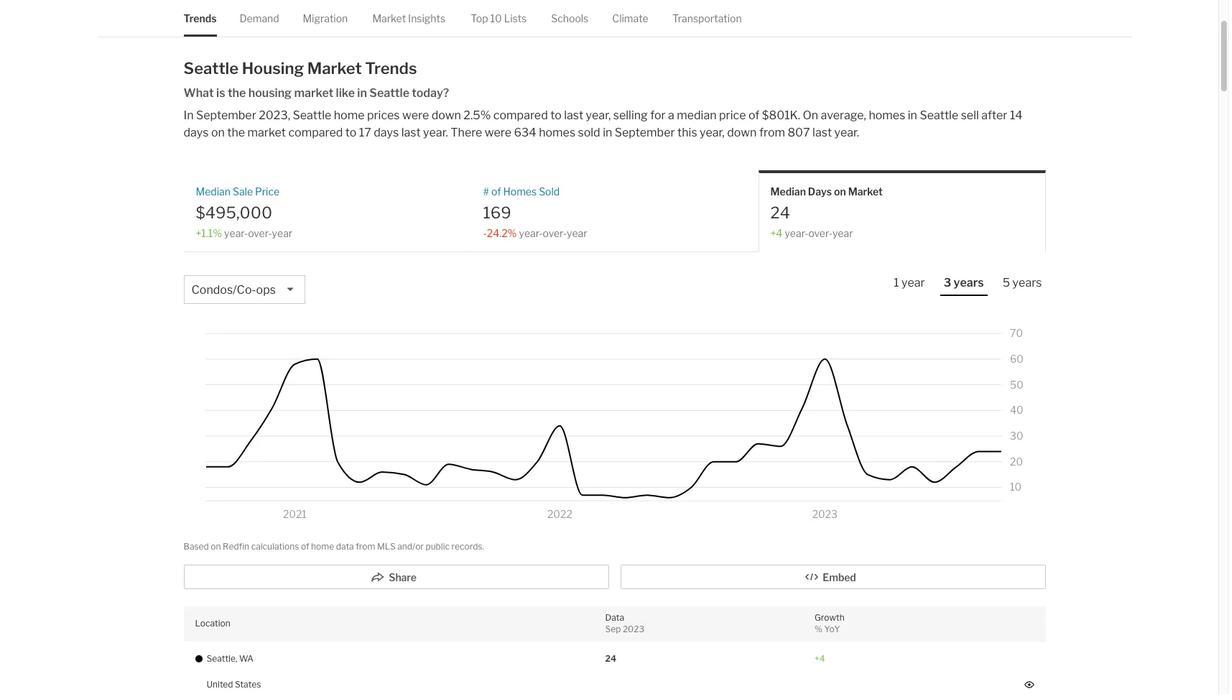 Task type: describe. For each thing, give the bounding box(es) containing it.
seattle up is
[[184, 59, 239, 78]]

over- inside median sale price $495,000 +1.1% year-over-year
[[248, 227, 272, 239]]

in
[[184, 109, 194, 122]]

1 vertical spatial market
[[307, 59, 362, 78]]

over- inside # of homes sold 169 -24.2% year-over-year
[[543, 227, 567, 239]]

years for 5 years
[[1013, 276, 1043, 290]]

wa
[[239, 653, 254, 664]]

year inside # of homes sold 169 -24.2% year-over-year
[[567, 227, 588, 239]]

0 horizontal spatial of
[[301, 541, 309, 552]]

homes
[[503, 186, 537, 198]]

what
[[184, 86, 214, 100]]

%
[[815, 624, 823, 635]]

$495,000
[[196, 203, 272, 222]]

median
[[677, 109, 717, 122]]

on inside in september 2023, seattle home prices were down 2.5% compared to last year, selling for a median price of $801k. on average, homes in seattle sell after 14 days on the market compared to 17 days last year. there were 634 homes sold in september this year, down from 807 last year.
[[211, 126, 225, 140]]

$801k.
[[762, 109, 801, 122]]

condos/co-
[[192, 283, 256, 297]]

home inside in september 2023, seattle home prices were down 2.5% compared to last year, selling for a median price of $801k. on average, homes in seattle sell after 14 days on the market compared to 17 days last year. there were 634 homes sold in september this year, down from 807 last year.
[[334, 109, 365, 122]]

14
[[1010, 109, 1023, 122]]

1 year button
[[891, 275, 929, 295]]

average,
[[821, 109, 867, 122]]

lists
[[504, 12, 527, 24]]

sell
[[961, 109, 980, 122]]

ops
[[256, 283, 276, 297]]

days
[[808, 186, 832, 198]]

the inside in september 2023, seattle home prices were down 2.5% compared to last year, selling for a median price of $801k. on average, homes in seattle sell after 14 days on the market compared to 17 days last year. there were 634 homes sold in september this year, down from 807 last year.
[[227, 126, 245, 140]]

1 horizontal spatial trends
[[365, 59, 417, 78]]

2 vertical spatial on
[[211, 541, 221, 552]]

seattle,
[[207, 653, 237, 664]]

2023,
[[259, 109, 290, 122]]

year- inside median sale price $495,000 +1.1% year-over-year
[[224, 227, 248, 239]]

1 horizontal spatial last
[[564, 109, 584, 122]]

1 vertical spatial +4
[[815, 653, 825, 664]]

0 horizontal spatial compared
[[289, 126, 343, 140]]

today?
[[412, 86, 449, 100]]

price
[[719, 109, 746, 122]]

seattle, wa
[[207, 653, 254, 664]]

of inside # of homes sold 169 -24.2% year-over-year
[[492, 186, 501, 198]]

market insights
[[373, 12, 446, 24]]

market inside median days on market 24 +4 year-over-year
[[849, 186, 883, 198]]

market inside in september 2023, seattle home prices were down 2.5% compared to last year, selling for a median price of $801k. on average, homes in seattle sell after 14 days on the market compared to 17 days last year. there were 634 homes sold in september this year, down from 807 last year.
[[248, 126, 286, 140]]

redfin
[[223, 541, 249, 552]]

this
[[678, 126, 698, 140]]

year inside median days on market 24 +4 year-over-year
[[833, 227, 854, 239]]

public
[[426, 541, 450, 552]]

1 vertical spatial home
[[311, 541, 334, 552]]

0 horizontal spatial homes
[[539, 126, 576, 140]]

sale
[[233, 186, 253, 198]]

0 horizontal spatial from
[[356, 541, 375, 552]]

1 vertical spatial year,
[[700, 126, 725, 140]]

24.2%
[[487, 227, 517, 239]]

like
[[336, 86, 355, 100]]

0 horizontal spatial to
[[346, 126, 357, 140]]

growth
[[815, 612, 845, 623]]

years for 3 years
[[954, 276, 984, 290]]

based on redfin calculations of home data from mls and/or public records.
[[184, 541, 484, 552]]

5
[[1003, 276, 1011, 290]]

169
[[483, 203, 512, 222]]

states
[[235, 679, 261, 690]]

seattle up prices
[[370, 86, 410, 100]]

1 horizontal spatial in
[[603, 126, 613, 140]]

selling
[[614, 109, 648, 122]]

there
[[451, 126, 483, 140]]

year- inside median days on market 24 +4 year-over-year
[[785, 227, 809, 239]]

over- inside median days on market 24 +4 year-over-year
[[809, 227, 833, 239]]

0 horizontal spatial in
[[357, 86, 367, 100]]

sold
[[539, 186, 560, 198]]

growth % yoy
[[815, 612, 845, 635]]

0 horizontal spatial year,
[[586, 109, 611, 122]]

climate
[[613, 12, 649, 24]]

2.5%
[[464, 109, 491, 122]]

top
[[471, 12, 488, 24]]

data
[[336, 541, 354, 552]]

share button
[[184, 565, 609, 589]]

634
[[514, 126, 537, 140]]

migration link
[[303, 0, 348, 37]]

seattle down what is the housing market like in seattle today?
[[293, 109, 332, 122]]

demand
[[240, 12, 279, 24]]

data sep 2023
[[606, 612, 645, 635]]

on
[[803, 109, 819, 122]]

for
[[651, 109, 666, 122]]

1 vertical spatial in
[[908, 109, 918, 122]]

median sale price $495,000 +1.1% year-over-year
[[196, 186, 293, 239]]

migration
[[303, 12, 348, 24]]

in september 2023, seattle home prices were down 2.5% compared to last year, selling for a median price of $801k. on average, homes in seattle sell after 14 days on the market compared to 17 days last year. there were 634 homes sold in september this year, down from 807 last year.
[[184, 109, 1023, 140]]

housing
[[242, 59, 304, 78]]

0 vertical spatial homes
[[869, 109, 906, 122]]

on inside median days on market 24 +4 year-over-year
[[835, 186, 847, 198]]

2023
[[623, 624, 645, 635]]

prices
[[367, 109, 400, 122]]

3
[[944, 276, 952, 290]]



Task type: vqa. For each thing, say whether or not it's contained in the screenshot.
the bottom compare
no



Task type: locate. For each thing, give the bounding box(es) containing it.
0 vertical spatial to
[[551, 109, 562, 122]]

were left 634
[[485, 126, 512, 140]]

top 10 lists link
[[471, 0, 527, 37]]

1 horizontal spatial to
[[551, 109, 562, 122]]

median for 24
[[771, 186, 806, 198]]

is
[[216, 86, 225, 100]]

1 vertical spatial of
[[492, 186, 501, 198]]

year, up "sold"
[[586, 109, 611, 122]]

from down $801k.
[[760, 126, 786, 140]]

market
[[294, 86, 334, 100], [248, 126, 286, 140]]

year- down $495,000
[[224, 227, 248, 239]]

on right based
[[211, 541, 221, 552]]

in right "sold"
[[603, 126, 613, 140]]

1 vertical spatial on
[[835, 186, 847, 198]]

of
[[749, 109, 760, 122], [492, 186, 501, 198], [301, 541, 309, 552]]

sep
[[606, 624, 621, 635]]

mls
[[377, 541, 396, 552]]

location
[[195, 618, 231, 629]]

days down prices
[[374, 126, 399, 140]]

median inside median sale price $495,000 +1.1% year-over-year
[[196, 186, 231, 198]]

price
[[255, 186, 280, 198]]

transportation
[[673, 12, 742, 24]]

top 10 lists
[[471, 12, 527, 24]]

1 horizontal spatial year-
[[519, 227, 543, 239]]

10
[[491, 12, 502, 24]]

year inside '1 year' button
[[902, 276, 926, 290]]

market right days
[[849, 186, 883, 198]]

# of homes sold 169 -24.2% year-over-year
[[483, 186, 588, 239]]

+4
[[771, 227, 783, 239], [815, 653, 825, 664]]

on down is
[[211, 126, 225, 140]]

in left sell
[[908, 109, 918, 122]]

september down is
[[196, 109, 256, 122]]

down
[[432, 109, 461, 122], [728, 126, 757, 140]]

1 over- from the left
[[248, 227, 272, 239]]

0 horizontal spatial last
[[402, 126, 421, 140]]

year- right "24.2%"
[[519, 227, 543, 239]]

united
[[207, 679, 233, 690]]

#
[[483, 186, 489, 198]]

1 vertical spatial homes
[[539, 126, 576, 140]]

year
[[272, 227, 293, 239], [567, 227, 588, 239], [833, 227, 854, 239], [902, 276, 926, 290]]

3 years button
[[941, 275, 988, 296]]

based
[[184, 541, 209, 552]]

seattle left sell
[[920, 109, 959, 122]]

embed button
[[621, 565, 1046, 589]]

last up "sold"
[[564, 109, 584, 122]]

median left days
[[771, 186, 806, 198]]

1
[[894, 276, 900, 290]]

days down in
[[184, 126, 209, 140]]

0 horizontal spatial over-
[[248, 227, 272, 239]]

from
[[760, 126, 786, 140], [356, 541, 375, 552]]

0 vertical spatial were
[[402, 109, 429, 122]]

1 vertical spatial market
[[248, 126, 286, 140]]

years
[[954, 276, 984, 290], [1013, 276, 1043, 290]]

year, down 'median' on the right of the page
[[700, 126, 725, 140]]

0 vertical spatial on
[[211, 126, 225, 140]]

24 inside median days on market 24 +4 year-over-year
[[771, 203, 791, 222]]

0 vertical spatial market
[[373, 12, 406, 24]]

0 vertical spatial september
[[196, 109, 256, 122]]

year- down days
[[785, 227, 809, 239]]

median up $495,000
[[196, 186, 231, 198]]

0 vertical spatial home
[[334, 109, 365, 122]]

years right 5
[[1013, 276, 1043, 290]]

0 horizontal spatial 24
[[606, 653, 617, 664]]

transportation link
[[673, 0, 742, 37]]

of right #
[[492, 186, 501, 198]]

0 vertical spatial year,
[[586, 109, 611, 122]]

2 vertical spatial market
[[849, 186, 883, 198]]

2 year. from the left
[[835, 126, 860, 140]]

from right data
[[356, 541, 375, 552]]

from inside in september 2023, seattle home prices were down 2.5% compared to last year, selling for a median price of $801k. on average, homes in seattle sell after 14 days on the market compared to 17 days last year. there were 634 homes sold in september this year, down from 807 last year.
[[760, 126, 786, 140]]

1 horizontal spatial year.
[[835, 126, 860, 140]]

last down today?
[[402, 126, 421, 140]]

year inside median sale price $495,000 +1.1% year-over-year
[[272, 227, 293, 239]]

sold
[[578, 126, 601, 140]]

3 years
[[944, 276, 984, 290]]

september down for
[[615, 126, 675, 140]]

2 horizontal spatial market
[[849, 186, 883, 198]]

1 horizontal spatial days
[[374, 126, 399, 140]]

0 horizontal spatial days
[[184, 126, 209, 140]]

0 vertical spatial market
[[294, 86, 334, 100]]

2 horizontal spatial of
[[749, 109, 760, 122]]

years right 3
[[954, 276, 984, 290]]

2 vertical spatial in
[[603, 126, 613, 140]]

0 vertical spatial trends
[[184, 12, 217, 24]]

1 vertical spatial to
[[346, 126, 357, 140]]

compared down what is the housing market like in seattle today?
[[289, 126, 343, 140]]

in
[[357, 86, 367, 100], [908, 109, 918, 122], [603, 126, 613, 140]]

records.
[[452, 541, 484, 552]]

year. left there
[[423, 126, 448, 140]]

1 horizontal spatial median
[[771, 186, 806, 198]]

compared up 634
[[494, 109, 548, 122]]

1 horizontal spatial compared
[[494, 109, 548, 122]]

year,
[[586, 109, 611, 122], [700, 126, 725, 140]]

market left insights
[[373, 12, 406, 24]]

the
[[228, 86, 246, 100], [227, 126, 245, 140]]

1 horizontal spatial market
[[373, 12, 406, 24]]

0 horizontal spatial were
[[402, 109, 429, 122]]

homes right average,
[[869, 109, 906, 122]]

of right price
[[749, 109, 760, 122]]

on
[[211, 126, 225, 140], [835, 186, 847, 198], [211, 541, 221, 552]]

compared
[[494, 109, 548, 122], [289, 126, 343, 140]]

2 vertical spatial of
[[301, 541, 309, 552]]

2 horizontal spatial last
[[813, 126, 832, 140]]

1 horizontal spatial over-
[[543, 227, 567, 239]]

down up there
[[432, 109, 461, 122]]

last down on
[[813, 126, 832, 140]]

2 horizontal spatial over-
[[809, 227, 833, 239]]

in right like
[[357, 86, 367, 100]]

-
[[483, 227, 487, 239]]

1 vertical spatial down
[[728, 126, 757, 140]]

seattle housing market trends
[[184, 59, 417, 78]]

1 vertical spatial the
[[227, 126, 245, 140]]

0 vertical spatial 24
[[771, 203, 791, 222]]

were
[[402, 109, 429, 122], [485, 126, 512, 140]]

17
[[359, 126, 371, 140]]

last
[[564, 109, 584, 122], [402, 126, 421, 140], [813, 126, 832, 140]]

1 years from the left
[[954, 276, 984, 290]]

1 vertical spatial were
[[485, 126, 512, 140]]

insights
[[408, 12, 446, 24]]

1 horizontal spatial down
[[728, 126, 757, 140]]

homes
[[869, 109, 906, 122], [539, 126, 576, 140]]

calculations
[[251, 541, 299, 552]]

1 year. from the left
[[423, 126, 448, 140]]

home
[[334, 109, 365, 122], [311, 541, 334, 552]]

share
[[389, 571, 417, 583]]

0 vertical spatial +4
[[771, 227, 783, 239]]

3 over- from the left
[[809, 227, 833, 239]]

year- inside # of homes sold 169 -24.2% year-over-year
[[519, 227, 543, 239]]

1 horizontal spatial market
[[294, 86, 334, 100]]

1 the from the top
[[228, 86, 246, 100]]

after
[[982, 109, 1008, 122]]

median
[[196, 186, 231, 198], [771, 186, 806, 198]]

housing
[[248, 86, 292, 100]]

1 horizontal spatial september
[[615, 126, 675, 140]]

down down price
[[728, 126, 757, 140]]

0 horizontal spatial +4
[[771, 227, 783, 239]]

trends up today?
[[365, 59, 417, 78]]

1 year
[[894, 276, 926, 290]]

yoy
[[825, 624, 841, 635]]

over- down the sold
[[543, 227, 567, 239]]

3 year- from the left
[[785, 227, 809, 239]]

homes left "sold"
[[539, 126, 576, 140]]

2 years from the left
[[1013, 276, 1043, 290]]

0 vertical spatial down
[[432, 109, 461, 122]]

on right days
[[835, 186, 847, 198]]

1 year- from the left
[[224, 227, 248, 239]]

embed
[[823, 571, 857, 583]]

1 horizontal spatial years
[[1013, 276, 1043, 290]]

0 horizontal spatial years
[[954, 276, 984, 290]]

1 vertical spatial from
[[356, 541, 375, 552]]

+4 inside median days on market 24 +4 year-over-year
[[771, 227, 783, 239]]

0 horizontal spatial trends
[[184, 12, 217, 24]]

1 median from the left
[[196, 186, 231, 198]]

what is the housing market like in seattle today?
[[184, 86, 449, 100]]

market down seattle housing market trends
[[294, 86, 334, 100]]

united states
[[207, 679, 261, 690]]

demand link
[[240, 0, 279, 37]]

2 over- from the left
[[543, 227, 567, 239]]

2 year- from the left
[[519, 227, 543, 239]]

were down today?
[[402, 109, 429, 122]]

of inside in september 2023, seattle home prices were down 2.5% compared to last year, selling for a median price of $801k. on average, homes in seattle sell after 14 days on the market compared to 17 days last year. there were 634 homes sold in september this year, down from 807 last year.
[[749, 109, 760, 122]]

year. down average,
[[835, 126, 860, 140]]

0 horizontal spatial september
[[196, 109, 256, 122]]

home down like
[[334, 109, 365, 122]]

median inside median days on market 24 +4 year-over-year
[[771, 186, 806, 198]]

1 horizontal spatial homes
[[869, 109, 906, 122]]

2 the from the top
[[227, 126, 245, 140]]

over- down $495,000
[[248, 227, 272, 239]]

0 horizontal spatial down
[[432, 109, 461, 122]]

condos/co-ops
[[192, 283, 276, 297]]

year-
[[224, 227, 248, 239], [519, 227, 543, 239], [785, 227, 809, 239]]

trends left "demand"
[[184, 12, 217, 24]]

median days on market 24 +4 year-over-year
[[771, 186, 883, 239]]

schools
[[551, 12, 589, 24]]

2 median from the left
[[771, 186, 806, 198]]

807
[[788, 126, 811, 140]]

trends link
[[184, 0, 217, 37]]

1 days from the left
[[184, 126, 209, 140]]

1 horizontal spatial from
[[760, 126, 786, 140]]

+1.1%
[[196, 227, 222, 239]]

5 years
[[1003, 276, 1043, 290]]

market inside market insights link
[[373, 12, 406, 24]]

2 days from the left
[[374, 126, 399, 140]]

schools link
[[551, 0, 589, 37]]

0 vertical spatial from
[[760, 126, 786, 140]]

0 vertical spatial the
[[228, 86, 246, 100]]

median for $495,000
[[196, 186, 231, 198]]

home left data
[[311, 541, 334, 552]]

over-
[[248, 227, 272, 239], [543, 227, 567, 239], [809, 227, 833, 239]]

market up like
[[307, 59, 362, 78]]

1 horizontal spatial +4
[[815, 653, 825, 664]]

market insights link
[[373, 0, 446, 37]]

1 vertical spatial compared
[[289, 126, 343, 140]]

0 horizontal spatial year-
[[224, 227, 248, 239]]

climate link
[[613, 0, 649, 37]]

0 horizontal spatial year.
[[423, 126, 448, 140]]

market down "2023,"
[[248, 126, 286, 140]]

1 horizontal spatial 24
[[771, 203, 791, 222]]

over- down days
[[809, 227, 833, 239]]

1 vertical spatial september
[[615, 126, 675, 140]]

0 horizontal spatial market
[[248, 126, 286, 140]]

data
[[606, 612, 625, 623]]

2 horizontal spatial year-
[[785, 227, 809, 239]]

5 years button
[[1000, 275, 1046, 295]]

1 vertical spatial trends
[[365, 59, 417, 78]]

a
[[668, 109, 675, 122]]

1 horizontal spatial year,
[[700, 126, 725, 140]]

0 vertical spatial compared
[[494, 109, 548, 122]]

of right the 'calculations'
[[301, 541, 309, 552]]

2 horizontal spatial in
[[908, 109, 918, 122]]

0 vertical spatial in
[[357, 86, 367, 100]]

0 horizontal spatial median
[[196, 186, 231, 198]]

0 vertical spatial of
[[749, 109, 760, 122]]

0 horizontal spatial market
[[307, 59, 362, 78]]

1 horizontal spatial of
[[492, 186, 501, 198]]

1 horizontal spatial were
[[485, 126, 512, 140]]

and/or
[[398, 541, 424, 552]]

1 vertical spatial 24
[[606, 653, 617, 664]]



